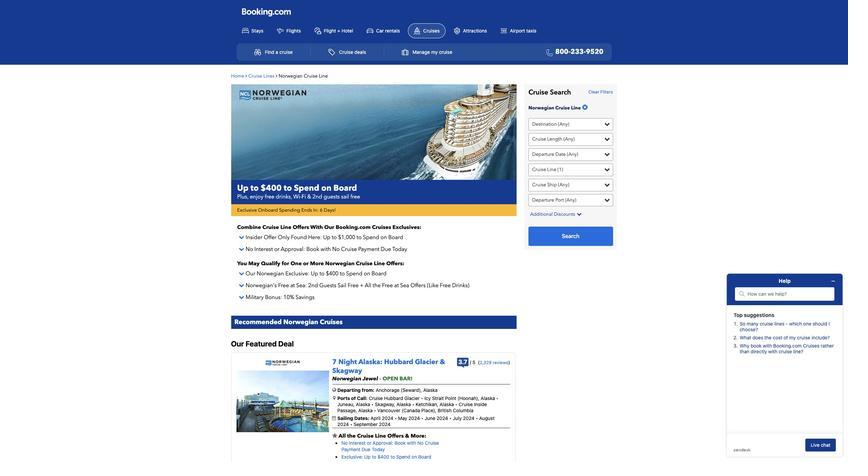 Task type: locate. For each thing, give the bounding box(es) containing it.
enjoy
[[250, 193, 264, 201]]

sea
[[296, 282, 305, 289], [400, 282, 409, 289]]

• right (hoonah),
[[497, 395, 499, 401]]

april
[[371, 415, 381, 421]]

) right ship
[[568, 181, 570, 188]]

1 hubbard from the top
[[384, 357, 414, 366]]

) right date on the top right of the page
[[577, 151, 579, 158]]

& for skagway
[[440, 357, 445, 366]]

or inside no interest or approval: book with no cruise payment due today exclusive: up to $400 to spend on board
[[367, 440, 372, 446]]

sail
[[341, 193, 349, 201]]

skagway
[[332, 366, 362, 375]]

0 vertical spatial all
[[365, 282, 372, 289]]

1 vertical spatial &
[[440, 357, 445, 366]]

cruise hubbard glacier • icy strait point (hoonah), alaska • juneau, alaska • skagway, alaska • ketchikan, alaska
[[338, 395, 499, 407]]

exclusive onboard spending ends in: 6 days!
[[237, 207, 336, 213]]

0 horizontal spatial sea
[[296, 282, 305, 289]]

home link
[[231, 73, 246, 79]]

1 horizontal spatial sea
[[400, 282, 409, 289]]

) inside 3.7 / 5 ( 2,329 reviews )
[[509, 359, 510, 365]]

-
[[380, 375, 381, 382]]

0 horizontal spatial cruises
[[320, 318, 343, 327]]

insider
[[246, 234, 263, 241]]

norwegian cruise line right angle right icon
[[279, 73, 328, 79]]

1 vertical spatial $400
[[326, 270, 339, 277]]

you
[[237, 260, 247, 267]]

our for deal
[[231, 339, 244, 348]]

1 cruise from the left
[[280, 49, 293, 55]]

1 vertical spatial offers
[[411, 282, 426, 289]]

chevron down image down combine
[[237, 234, 244, 240]]

( for length
[[564, 136, 565, 142]]

at
[[291, 282, 295, 289], [394, 282, 399, 289]]

qualify
[[261, 260, 280, 267]]

1 vertical spatial payment
[[342, 446, 361, 452]]

payment up exclusive: on the bottom left
[[342, 446, 361, 452]]

up left enjoy
[[237, 183, 249, 194]]

1 horizontal spatial $400
[[326, 270, 339, 277]]

( right port
[[565, 197, 567, 203]]

chevron down image for no interest or approval : book with no cruise payment due today
[[237, 246, 244, 252]]

1 vertical spatial book
[[395, 440, 406, 446]]

0 horizontal spatial or
[[274, 246, 280, 253]]

on left sail
[[321, 183, 332, 194]]

) for cruise length ( any )
[[574, 136, 575, 142]]

0 vertical spatial may
[[248, 260, 260, 267]]

0 horizontal spatial offers
[[293, 224, 309, 231]]

2 vertical spatial offers
[[388, 432, 404, 440]]

glacier inside 7 night alaska: hubbard glacier & skagway norwegian jewel - open bar!
[[415, 357, 438, 366]]

ports of call:
[[338, 395, 368, 401]]

sea down offers:
[[400, 282, 409, 289]]

due
[[381, 246, 391, 253], [362, 446, 371, 452]]

up
[[237, 183, 249, 194], [323, 234, 331, 241], [311, 270, 318, 277], [364, 454, 371, 460]]

0 vertical spatial book
[[307, 246, 319, 253]]

may right you
[[248, 260, 260, 267]]

line left times circle icon
[[571, 105, 581, 111]]

( right ship
[[558, 181, 560, 188]]

2 chevron down image from the top
[[237, 246, 244, 252]]

free right enjoy
[[265, 193, 275, 201]]

0 vertical spatial offers
[[293, 224, 309, 231]]

sea up savings
[[296, 282, 305, 289]]

$400 down no interest or approval: book with no cruise payment due today 'link'
[[378, 454, 390, 460]]

up inside "up to $400 to spend on board plus, enjoy free drinks, wi-fi & 2nd guests sail free"
[[237, 183, 249, 194]]

0 horizontal spatial due
[[362, 446, 371, 452]]

hubbard
[[384, 357, 414, 366], [384, 395, 403, 401]]

any for departure port
[[567, 197, 575, 203]]

$400
[[261, 183, 282, 194], [326, 270, 339, 277], [378, 454, 390, 460]]

book right approval:
[[395, 440, 406, 446]]

0 vertical spatial norwegian cruise line
[[279, 73, 328, 79]]

with down the insider offer only found here : up to $1,000 to spend on board
[[321, 246, 331, 253]]

chevron down image left military
[[237, 294, 244, 300]]

up down combine cruise line offers with our booking.com cruises exclusives:
[[323, 234, 331, 241]]

2nd up in: at the top of the page
[[313, 193, 322, 201]]

with
[[321, 246, 331, 253], [407, 440, 416, 446]]

due inside no interest or approval: book with no cruise payment due today exclusive: up to $400 to spend on board
[[362, 446, 371, 452]]

1 free from the left
[[265, 193, 275, 201]]

no interest or approval : book with no cruise payment due today
[[246, 246, 407, 253]]

& left '3.7'
[[440, 357, 445, 366]]

2 hubbard from the top
[[384, 395, 403, 401]]

travel menu navigation
[[237, 43, 612, 60]]

board inside no interest or approval: book with no cruise payment due today exclusive: up to $400 to spend on board
[[419, 454, 432, 460]]

+ left hotel in the left top of the page
[[338, 28, 340, 33]]

chevron down image down you
[[237, 271, 244, 276]]

1 vertical spatial with
[[407, 440, 416, 446]]

any for cruise length
[[565, 136, 574, 142]]

0 vertical spatial 2nd
[[313, 193, 322, 201]]

cruise
[[280, 49, 293, 55], [439, 49, 453, 55]]

with inside no interest or approval: book with no cruise payment due today exclusive: up to $400 to spend on board
[[407, 440, 416, 446]]

august 2024
[[338, 415, 495, 427]]

spend down no interest or approval: book with no cruise payment due today 'link'
[[396, 454, 411, 460]]

0 horizontal spatial exclusive
[[237, 207, 257, 213]]

no
[[246, 246, 253, 253], [332, 246, 340, 253], [342, 440, 348, 446], [418, 440, 424, 446]]

2 vertical spatial or
[[367, 440, 372, 446]]

our left the featured
[[231, 339, 244, 348]]

1 vertical spatial all
[[339, 432, 346, 440]]

1 horizontal spatial book
[[395, 440, 406, 446]]

cruises link
[[408, 23, 446, 38]]

additional discounts
[[530, 211, 576, 218]]

0 vertical spatial or
[[274, 246, 280, 253]]

) right 2,329
[[509, 359, 510, 365]]

1 vertical spatial hubbard
[[384, 395, 403, 401]]

open
[[383, 375, 398, 382]]

to right "plus,"
[[251, 183, 259, 194]]

you may qualify for one or more norwegian cruise line offers:
[[237, 260, 405, 267]]

( for date
[[567, 151, 569, 158]]

1 horizontal spatial may
[[398, 415, 407, 421]]

featured
[[246, 339, 277, 348]]

1 horizontal spatial +
[[360, 282, 364, 289]]

) for departure date ( any )
[[577, 151, 579, 158]]

cruise lines
[[248, 73, 275, 79]]

deal
[[278, 339, 294, 348]]

1 horizontal spatial &
[[405, 432, 410, 440]]

chevron down image for norwegian's free at sea : 2nd guests sail free + all the free at sea offers (like free drinks)
[[237, 282, 244, 288]]

chevron down image
[[576, 212, 582, 217]]

cruise length ( any )
[[533, 136, 575, 142]]

or for no interest or approval: book with no cruise payment due today exclusive: up to $400 to spend on board
[[367, 440, 372, 446]]

: up savings
[[305, 282, 307, 289]]

due up offers:
[[381, 246, 391, 253]]

guests
[[324, 193, 340, 201]]

1 vertical spatial exclusive
[[286, 270, 308, 277]]

1 horizontal spatial free
[[351, 193, 360, 201]]

• up april
[[374, 408, 376, 413]]

up to $400 to spend on board plus, enjoy free drinks, wi-fi & 2nd guests sail free
[[237, 183, 360, 201]]

point
[[445, 395, 457, 401]]

glacier up (seward),
[[415, 357, 438, 366]]

free down offers:
[[382, 282, 393, 289]]

reviews
[[493, 360, 509, 365]]

2 vertical spatial our
[[231, 339, 244, 348]]

at down offers:
[[394, 282, 399, 289]]

0 vertical spatial hubbard
[[384, 357, 414, 366]]

cruise inside cruise deals link
[[339, 49, 353, 55]]

( right the 5
[[478, 359, 480, 365]]

2 horizontal spatial our
[[324, 224, 335, 231]]

• down point
[[454, 401, 459, 407]]

( for ship
[[558, 181, 560, 188]]

1 horizontal spatial or
[[303, 260, 309, 267]]

: left 10%
[[281, 294, 282, 301]]

5
[[473, 359, 476, 365]]

& inside "up to $400 to spend on board plus, enjoy free drinks, wi-fi & 2nd guests sail free"
[[307, 193, 311, 201]]

today down approval:
[[372, 446, 385, 452]]

additional
[[530, 211, 553, 218]]

chevron down image for insider offer only found here : up to $1,000 to spend on board
[[237, 234, 244, 240]]

2 at from the left
[[394, 282, 399, 289]]

clear filters
[[589, 89, 613, 94]]

2 cruise from the left
[[439, 49, 453, 55]]

exclusive down "plus,"
[[237, 207, 257, 213]]

1 horizontal spatial norwegian cruise line
[[529, 105, 581, 111]]

on inside no interest or approval: book with no cruise payment due today exclusive: up to $400 to spend on board
[[412, 454, 417, 460]]

0 vertical spatial with
[[321, 246, 331, 253]]

0 vertical spatial departure
[[533, 151, 555, 158]]

norwegian right angle right icon
[[279, 73, 303, 79]]

may down (canada
[[398, 415, 407, 421]]

1 vertical spatial may
[[398, 415, 407, 421]]

book inside no interest or approval: book with no cruise payment due today exclusive: up to $400 to spend on board
[[395, 440, 406, 446]]

no interest or approval: book with no cruise payment due today exclusive: up to $400 to spend on board
[[342, 440, 439, 460]]

booking.com home image
[[242, 8, 291, 17]]

) down date on the top right of the page
[[562, 166, 563, 173]]

1 vertical spatial departure
[[533, 197, 555, 203]]

( down date on the top right of the page
[[558, 166, 559, 173]]

search down the additional discounts dropdown button
[[562, 233, 580, 239]]

dates:
[[355, 415, 370, 421]]

for
[[282, 260, 289, 267]]

rentals
[[385, 28, 400, 33]]

bonus
[[265, 294, 281, 301]]

to down no interest or approval: book with no cruise payment due today 'link'
[[391, 454, 395, 460]]

on inside "up to $400 to spend on board plus, enjoy free drinks, wi-fi & 2nd guests sail free"
[[321, 183, 332, 194]]

departure up cruise line ( 1 )
[[533, 151, 555, 158]]

cruise search
[[529, 88, 571, 97]]

1 at from the left
[[291, 282, 295, 289]]

( for port
[[565, 197, 567, 203]]

jewel
[[363, 375, 378, 382]]

home
[[231, 73, 244, 79]]

1 vertical spatial today
[[372, 446, 385, 452]]

with
[[311, 224, 323, 231]]

payment down booking.com
[[358, 246, 380, 253]]

1 vertical spatial 2nd
[[308, 282, 318, 289]]

any down norwegian cruise line link
[[560, 121, 568, 127]]

1 vertical spatial our
[[246, 270, 255, 277]]

0 vertical spatial payment
[[358, 246, 380, 253]]

1 horizontal spatial interest
[[349, 440, 366, 446]]

5 chevron down image from the top
[[237, 294, 244, 300]]

0 vertical spatial glacier
[[415, 357, 438, 366]]

1 vertical spatial norwegian cruise line
[[529, 105, 581, 111]]

find a cruise link
[[247, 45, 300, 59]]

offers left (like at right bottom
[[411, 282, 426, 289]]

times circle image
[[583, 104, 588, 110]]

1 horizontal spatial due
[[381, 246, 391, 253]]

2 horizontal spatial $400
[[378, 454, 390, 460]]

1 chevron down image from the top
[[237, 234, 244, 240]]

0 horizontal spatial our
[[231, 339, 244, 348]]

our featured deal
[[231, 339, 294, 348]]

1 vertical spatial interest
[[349, 440, 366, 446]]

any for departure date
[[569, 151, 577, 158]]

1 horizontal spatial with
[[407, 440, 416, 446]]

0 horizontal spatial today
[[372, 446, 385, 452]]

on up offers:
[[381, 234, 387, 241]]

$400 up guests
[[326, 270, 339, 277]]

all the cruise line offers & more:
[[338, 432, 427, 440]]

with down more: on the bottom of page
[[407, 440, 416, 446]]

car rentals link
[[361, 24, 406, 38]]

2,329 reviews link
[[480, 360, 509, 365]]

cruise inside find a cruise link
[[280, 49, 293, 55]]

2024 inside august 2024
[[338, 422, 349, 427]]

hotel
[[342, 28, 353, 33]]

0 vertical spatial interest
[[255, 246, 273, 253]]

0 horizontal spatial the
[[347, 432, 356, 440]]

0 vertical spatial &
[[307, 193, 311, 201]]

on down more: on the bottom of page
[[412, 454, 417, 460]]

flights
[[287, 28, 301, 33]]

0 horizontal spatial $400
[[261, 183, 282, 194]]

0 horizontal spatial +
[[338, 28, 340, 33]]

2 vertical spatial $400
[[378, 454, 390, 460]]

0 horizontal spatial may
[[248, 260, 260, 267]]

star image
[[332, 433, 338, 438]]

april 2024 • may 2024 • june 2024 • july 2024
[[371, 415, 475, 421]]

1 sea from the left
[[296, 282, 305, 289]]

up inside no interest or approval: book with no cruise payment due today exclusive: up to $400 to spend on board
[[364, 454, 371, 460]]

chevron down image left norwegian's at the bottom of page
[[237, 282, 244, 288]]

any right date on the top right of the page
[[569, 151, 577, 158]]

norwegian up departing
[[332, 375, 362, 382]]

exclusive down the one
[[286, 270, 308, 277]]

0 vertical spatial $400
[[261, 183, 282, 194]]

) up chevron down icon
[[575, 197, 577, 203]]

payment
[[358, 246, 380, 253], [342, 446, 361, 452]]

1 horizontal spatial at
[[394, 282, 399, 289]]

hubbard inside 7 night alaska: hubbard glacier & skagway norwegian jewel - open bar!
[[384, 357, 414, 366]]

airport
[[510, 28, 525, 33]]

1 vertical spatial +
[[360, 282, 364, 289]]

1 horizontal spatial cruise
[[439, 49, 453, 55]]

length
[[548, 136, 563, 142]]

800-233-9520
[[556, 47, 604, 56]]

glacier
[[415, 357, 438, 366], [405, 395, 420, 401]]

spend
[[294, 183, 319, 194], [363, 234, 379, 241], [346, 270, 363, 277], [396, 454, 411, 460]]

0 horizontal spatial free
[[265, 193, 275, 201]]

2 horizontal spatial or
[[367, 440, 372, 446]]

cruise right my
[[439, 49, 453, 55]]

2 departure from the top
[[533, 197, 555, 203]]

0 vertical spatial due
[[381, 246, 391, 253]]

free up military bonus : 10% savings
[[278, 282, 289, 289]]

departure for departure date
[[533, 151, 555, 158]]

& inside 7 night alaska: hubbard glacier & skagway norwegian jewel - open bar!
[[440, 357, 445, 366]]

approval
[[281, 246, 304, 253]]

0 vertical spatial exclusive
[[237, 207, 257, 213]]

None search field
[[525, 84, 617, 250]]

2024 down sailing
[[338, 422, 349, 427]]

alaska inside cruise inside passage, alaska
[[359, 408, 373, 413]]

3 chevron down image from the top
[[237, 271, 244, 276]]

1 vertical spatial due
[[362, 446, 371, 452]]

2 horizontal spatial offers
[[411, 282, 426, 289]]

cruise inside norwegian cruise line link
[[556, 105, 570, 111]]

airport taxis link
[[495, 24, 542, 38]]

$400 inside "up to $400 to spend on board plus, enjoy free drinks, wi-fi & 2nd guests sail free"
[[261, 183, 282, 194]]

0 vertical spatial today
[[393, 246, 407, 253]]

norwegian cruise line image for /
[[266, 360, 300, 366]]

1 departure from the top
[[533, 151, 555, 158]]

interest inside no interest or approval: book with no cruise payment due today exclusive: up to $400 to spend on board
[[349, 440, 366, 446]]

may
[[248, 260, 260, 267], [398, 415, 407, 421]]

3.7 / 5 ( 2,329 reviews )
[[459, 358, 510, 365]]

0 horizontal spatial &
[[307, 193, 311, 201]]

ship
[[548, 181, 557, 188]]

• left the june on the right bottom of the page
[[422, 415, 424, 421]]

book down "here" at the left
[[307, 246, 319, 253]]

cruise inside manage my cruise dropdown button
[[439, 49, 453, 55]]

0 horizontal spatial cruise
[[280, 49, 293, 55]]

1 horizontal spatial the
[[373, 282, 381, 289]]

0 vertical spatial cruises
[[423, 28, 440, 33]]

cruises
[[423, 28, 440, 33], [372, 224, 391, 231], [320, 318, 343, 327]]

interest down offer
[[255, 246, 273, 253]]

0 horizontal spatial all
[[339, 432, 346, 440]]

cruise for find a cruise
[[280, 49, 293, 55]]

due up exclusive: on the bottom left
[[362, 446, 371, 452]]

1
[[559, 166, 562, 173]]

0 horizontal spatial at
[[291, 282, 295, 289]]

or right the one
[[303, 260, 309, 267]]

search
[[550, 88, 571, 97], [562, 233, 580, 239]]

no down insider
[[246, 246, 253, 253]]

offers up no interest or approval: book with no cruise payment due today 'link'
[[388, 432, 404, 440]]

norwegian cruise line image
[[231, 84, 517, 180], [239, 89, 307, 101], [266, 360, 300, 366]]

interest
[[255, 246, 273, 253], [349, 440, 366, 446]]

1 vertical spatial cruises
[[372, 224, 391, 231]]

2 free from the left
[[351, 193, 360, 201]]

) for cruise ship ( any )
[[568, 181, 570, 188]]

) right length
[[574, 136, 575, 142]]

•
[[421, 395, 423, 401], [497, 395, 499, 401], [372, 401, 374, 407], [412, 401, 415, 407], [454, 401, 459, 407], [374, 408, 376, 413], [395, 415, 397, 421], [422, 415, 424, 421], [450, 415, 452, 421], [475, 415, 480, 421], [350, 422, 353, 427]]

alaska up dates:
[[359, 408, 373, 413]]

norwegian jewel image
[[237, 371, 329, 432]]

2 horizontal spatial &
[[440, 357, 445, 366]]

0 horizontal spatial interest
[[255, 246, 273, 253]]

( right length
[[564, 136, 565, 142]]

7 night alaska: hubbard glacier & skagway norwegian jewel - open bar!
[[332, 357, 445, 382]]

or left approval:
[[367, 440, 372, 446]]

any right ship
[[560, 181, 568, 188]]

1 horizontal spatial our
[[246, 270, 255, 277]]

2nd inside "up to $400 to spend on board plus, enjoy free drinks, wi-fi & 2nd guests sail free"
[[313, 193, 322, 201]]

4 chevron down image from the top
[[237, 282, 244, 288]]

cruise deals
[[339, 49, 366, 55]]

airport taxis
[[510, 28, 537, 33]]

0 vertical spatial +
[[338, 28, 340, 33]]

free right sail
[[351, 193, 360, 201]]

2 vertical spatial &
[[405, 432, 410, 440]]

( for line
[[558, 166, 559, 173]]

1 vertical spatial glacier
[[405, 395, 420, 401]]

chevron down image for our norwegian exclusive : up to $400 to spend on board
[[237, 271, 244, 276]]

+ right 'sail'
[[360, 282, 364, 289]]

2 horizontal spatial cruises
[[423, 28, 440, 33]]

chevron down image up you
[[237, 246, 244, 252]]

offers
[[293, 224, 309, 231], [411, 282, 426, 289], [388, 432, 404, 440]]

• down sailing dates:
[[350, 422, 353, 427]]

chevron down image
[[237, 234, 244, 240], [237, 246, 244, 252], [237, 271, 244, 276], [237, 282, 244, 288], [237, 294, 244, 300]]

cruise inside cruise hubbard glacier • icy strait point (hoonah), alaska • juneau, alaska • skagway, alaska • ketchikan, alaska
[[369, 395, 383, 401]]

all
[[365, 282, 372, 289], [339, 432, 346, 440]]

spend down booking.com
[[363, 234, 379, 241]]

0 vertical spatial the
[[373, 282, 381, 289]]



Task type: describe. For each thing, give the bounding box(es) containing it.
our norwegian exclusive : up to $400 to spend on board
[[246, 270, 387, 277]]

september
[[354, 422, 378, 427]]

clear
[[589, 89, 600, 94]]

2024 down april
[[379, 422, 391, 427]]

to up 'sail'
[[340, 270, 345, 277]]

1 vertical spatial the
[[347, 432, 356, 440]]

approval:
[[373, 440, 394, 446]]

spend up norwegian's free at sea : 2nd guests sail free + all the free at sea offers (like free drinks)
[[346, 270, 363, 277]]

to left wi-
[[284, 183, 292, 194]]

up down more
[[311, 270, 318, 277]]

0 horizontal spatial book
[[307, 246, 319, 253]]

) for departure port ( any )
[[575, 197, 577, 203]]

our for exclusive
[[246, 270, 255, 277]]

additional discounts button
[[530, 211, 615, 218]]

none search field containing cruise search
[[525, 84, 617, 250]]

no down more: on the bottom of page
[[418, 440, 424, 446]]

june
[[425, 415, 436, 421]]

norwegian down savings
[[284, 318, 318, 327]]

norwegian down no interest or approval : book with no cruise payment due today
[[325, 260, 355, 267]]

booking.com
[[336, 224, 371, 231]]

2024 down columbia
[[463, 415, 475, 421]]

: down with
[[320, 234, 322, 241]]

ports
[[338, 395, 350, 401]]

6
[[320, 207, 323, 213]]

in:
[[313, 207, 319, 213]]

manage my cruise button
[[395, 45, 460, 59]]

find
[[265, 49, 274, 55]]

0 vertical spatial our
[[324, 224, 335, 231]]

wi-
[[293, 193, 302, 201]]

board down exclusives:
[[389, 234, 404, 241]]

plus,
[[237, 193, 249, 201]]

cruise for manage my cruise
[[439, 49, 453, 55]]

cruise inside no interest or approval: book with no cruise payment due today exclusive: up to $400 to spend on board
[[425, 440, 439, 446]]

1 horizontal spatial all
[[365, 282, 372, 289]]

alaska up icy
[[424, 387, 438, 393]]

2024 down british
[[437, 415, 448, 421]]

stays
[[252, 28, 264, 33]]

angle right image
[[276, 73, 278, 78]]

• up (canada
[[412, 401, 415, 407]]

any for cruise ship
[[560, 181, 568, 188]]

place),
[[422, 408, 437, 413]]

taxis
[[527, 28, 537, 33]]

inside
[[474, 401, 487, 407]]

norwegian inside 7 night alaska: hubbard glacier & skagway norwegian jewel - open bar!
[[332, 375, 362, 382]]

1 vertical spatial search
[[562, 233, 580, 239]]

$400 inside no interest or approval: book with no cruise payment due today exclusive: up to $400 to spend on board
[[378, 454, 390, 460]]

spend inside no interest or approval: book with no cruise payment due today exclusive: up to $400 to spend on board
[[396, 454, 411, 460]]

recommended norwegian cruises
[[235, 318, 343, 327]]

flight + hotel
[[324, 28, 353, 33]]

3 free from the left
[[382, 282, 393, 289]]

1 horizontal spatial cruises
[[372, 224, 391, 231]]

a
[[276, 49, 278, 55]]

attractions
[[463, 28, 487, 33]]

(hoonah),
[[458, 395, 480, 401]]

$1,000
[[338, 234, 355, 241]]

more:
[[411, 432, 427, 440]]

only
[[278, 234, 290, 241]]

departure for departure port
[[533, 197, 555, 203]]

skagway,
[[375, 401, 396, 407]]

lines
[[264, 73, 275, 79]]

2 sea from the left
[[400, 282, 409, 289]]

exclusive:
[[342, 454, 363, 460]]

to down you may qualify for one or more norwegian cruise line offers:
[[320, 270, 325, 277]]

fi
[[302, 193, 306, 201]]

passage,
[[338, 408, 357, 413]]

car rentals
[[376, 28, 400, 33]]

2 free from the left
[[348, 282, 359, 289]]

flight
[[324, 28, 336, 33]]

combine cruise line offers with our booking.com cruises exclusives:
[[237, 224, 422, 231]]

filters
[[601, 89, 613, 94]]

destination ( any )
[[533, 121, 570, 127]]

angle right image
[[246, 73, 247, 78]]

payment inside no interest or approval: book with no cruise payment due today exclusive: up to $400 to spend on board
[[342, 446, 361, 452]]

search link
[[529, 227, 613, 246]]

1 vertical spatial or
[[303, 260, 309, 267]]

board inside "up to $400 to spend on board plus, enjoy free drinks, wi-fi & 2nd guests sail free"
[[334, 183, 357, 194]]

800-233-9520 link
[[544, 47, 604, 57]]

globe image
[[332, 388, 337, 392]]

hubbard inside cruise hubbard glacier • icy strait point (hoonah), alaska • juneau, alaska • skagway, alaska • ketchikan, alaska
[[384, 395, 403, 401]]

norwegian cruise line image for exclusive onboard spending ends in: 6 days!
[[231, 84, 517, 180]]

exclusives:
[[393, 224, 422, 231]]

0 horizontal spatial norwegian cruise line
[[279, 73, 328, 79]]

columbia
[[453, 408, 474, 413]]

• left july
[[450, 415, 452, 421]]

0 horizontal spatial with
[[321, 246, 331, 253]]

interest for approval
[[255, 246, 273, 253]]

1 horizontal spatial exclusive
[[286, 270, 308, 277]]

call:
[[357, 395, 368, 401]]

& for more:
[[405, 432, 410, 440]]

• left icy
[[421, 395, 423, 401]]

departing
[[338, 387, 361, 393]]

no down $1,000
[[332, 246, 340, 253]]

: down found
[[304, 246, 305, 253]]

: down you may qualify for one or more norwegian cruise line offers:
[[308, 270, 310, 277]]

• vancouver (canada place), british columbia
[[373, 408, 474, 413]]

alaska up british
[[440, 401, 454, 407]]

port
[[556, 197, 564, 203]]

line up approval:
[[375, 432, 386, 440]]

british
[[438, 408, 452, 413]]

glacier inside cruise hubbard glacier • icy strait point (hoonah), alaska • juneau, alaska • skagway, alaska • ketchikan, alaska
[[405, 395, 420, 401]]

) down norwegian cruise line link
[[568, 121, 570, 127]]

) for cruise line ( 1 )
[[562, 166, 563, 173]]

alaska up inside in the bottom of the page
[[481, 395, 495, 401]]

cruise inside cruise inside passage, alaska
[[459, 401, 473, 407]]

combine
[[237, 224, 261, 231]]

or for no interest or approval : book with no cruise payment due today
[[274, 246, 280, 253]]

night
[[339, 357, 357, 366]]

map marker image
[[333, 396, 336, 400]]

to down booking.com
[[357, 234, 362, 241]]

1 free from the left
[[278, 282, 289, 289]]

car
[[376, 28, 384, 33]]

on up norwegian's free at sea : 2nd guests sail free + all the free at sea offers (like free drinks)
[[364, 270, 370, 277]]

cruise inside passage, alaska
[[338, 401, 487, 413]]

alaska up (canada
[[397, 401, 411, 407]]

departing from: anchorage (seward), alaska
[[338, 387, 438, 393]]

manage my cruise
[[413, 49, 453, 55]]

august
[[480, 415, 495, 421]]

military
[[246, 294, 264, 301]]

spending
[[279, 207, 300, 213]]

4 free from the left
[[440, 282, 451, 289]]

interest for approval:
[[349, 440, 366, 446]]

0 vertical spatial search
[[550, 88, 571, 97]]

norwegian up destination
[[529, 105, 554, 111]]

233-
[[571, 47, 586, 56]]

• left the skagway,
[[372, 401, 374, 407]]

july
[[453, 415, 462, 421]]

attractions link
[[448, 24, 493, 38]]

departure date ( any )
[[533, 151, 579, 158]]

line down cruise deals link
[[319, 73, 328, 79]]

2024 down vancouver
[[382, 415, 394, 421]]

chevron down image for military bonus : 10% savings
[[237, 294, 244, 300]]

to down combine cruise line offers with our booking.com cruises exclusives:
[[332, 234, 337, 241]]

2024 down (canada
[[409, 415, 420, 421]]

spend inside "up to $400 to spend on board plus, enjoy free drinks, wi-fi & 2nd guests sail free"
[[294, 183, 319, 194]]

alaska down call:
[[356, 401, 370, 407]]

( right destination
[[558, 121, 560, 127]]

norwegian cruise line link
[[529, 104, 590, 112]]

to down approval:
[[372, 454, 376, 460]]

offer
[[264, 234, 277, 241]]

• down inside in the bottom of the page
[[475, 415, 480, 421]]

line left offers:
[[374, 260, 385, 267]]

no up exclusive: on the bottom left
[[342, 440, 348, 446]]

recommended
[[235, 318, 282, 327]]

drinks)
[[452, 282, 470, 289]]

line left 1
[[548, 166, 557, 173]]

board down offers:
[[372, 270, 387, 277]]

ketchikan,
[[416, 401, 439, 407]]

1 horizontal spatial today
[[393, 246, 407, 253]]

1 horizontal spatial offers
[[388, 432, 404, 440]]

line up only
[[281, 224, 292, 231]]

norwegian down qualify
[[257, 270, 284, 277]]

ends
[[302, 207, 312, 213]]

today inside no interest or approval: book with no cruise payment due today exclusive: up to $400 to spend on board
[[372, 446, 385, 452]]

juneau,
[[338, 401, 355, 407]]

sailing
[[338, 415, 353, 421]]

days!
[[324, 207, 336, 213]]

more
[[310, 260, 324, 267]]

2 vertical spatial cruises
[[320, 318, 343, 327]]

vancouver
[[378, 408, 401, 413]]

calendar image
[[332, 416, 336, 420]]

• down vancouver
[[395, 415, 397, 421]]

my
[[432, 49, 438, 55]]

departure port ( any )
[[533, 197, 577, 203]]

alaska:
[[359, 357, 383, 366]]

( inside 3.7 / 5 ( 2,329 reviews )
[[478, 359, 480, 365]]

cruise ship ( any )
[[533, 181, 570, 188]]



Task type: vqa. For each thing, say whether or not it's contained in the screenshot.
Interest inside the No Interest or Approval: Book with No Cruise Payment Due Today Exclusive: Up to $400 to Spend on Board
yes



